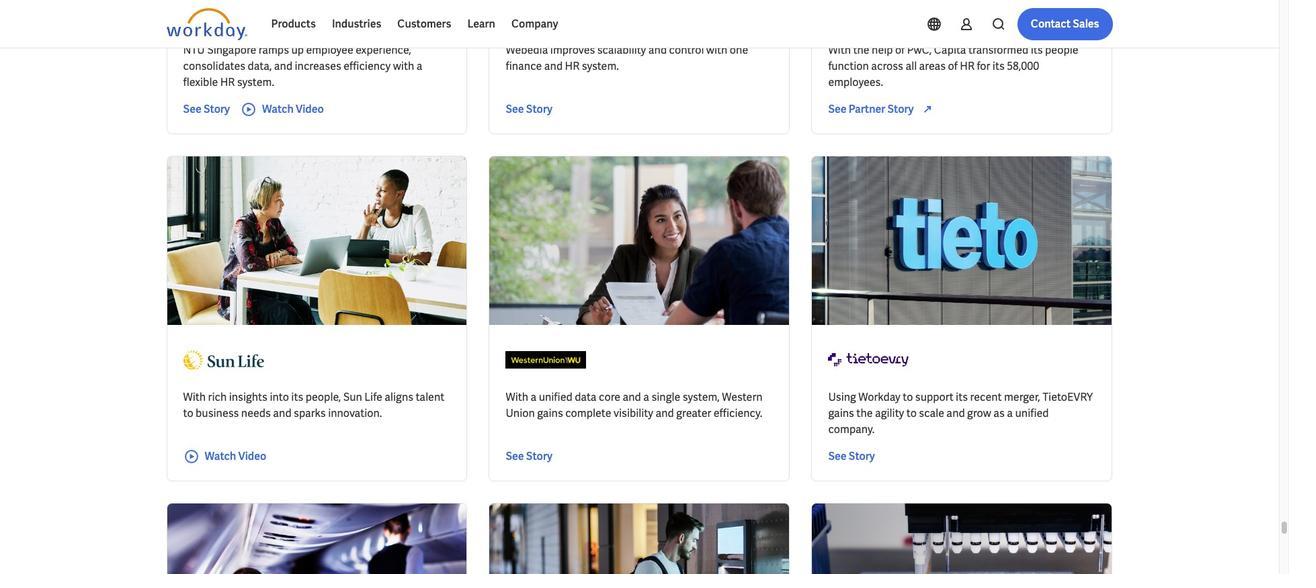 Task type: describe. For each thing, give the bounding box(es) containing it.
sun life (sun life assurance company of canada) image
[[183, 342, 264, 379]]

watch video for watch video link to the top
[[262, 102, 324, 116]]

story for webedia
[[526, 102, 553, 116]]

with the help of pwc, capita transformed its people function across all areas of hr for its 58,000 employees.
[[829, 43, 1079, 90]]

with rich insights into its people, sun life aligns talent to business needs and sparks innovation.
[[183, 391, 445, 421]]

see left partner
[[829, 102, 847, 116]]

partner
[[849, 102, 886, 116]]

a inside using workday to support its recent merger, tietoevry gains the agility to scale and grow as a unified company.
[[1007, 407, 1013, 421]]

and down single
[[656, 407, 674, 421]]

with for with the help of pwc, capita transformed its people function across all areas of hr for its 58,000 employees.
[[829, 43, 851, 57]]

0 vertical spatial video
[[296, 102, 324, 116]]

insights
[[229, 391, 268, 405]]

0 vertical spatial of
[[896, 43, 905, 57]]

see story link for using workday to support its recent merger, tietoevry gains the agility to scale and grow as a unified company.
[[829, 449, 875, 465]]

and inside ntu singapore ramps up employee experience, consolidates data, and increases efficiency with a flexible hr system.
[[274, 59, 293, 73]]

people
[[1046, 43, 1079, 57]]

one
[[730, 43, 749, 57]]

industries button
[[324, 8, 390, 40]]

efficiency
[[344, 59, 391, 73]]

ntu singapore ramps up employee experience, consolidates data, and increases efficiency with a flexible hr system.
[[183, 43, 423, 90]]

industry
[[249, 15, 284, 27]]

webedia
[[506, 43, 548, 57]]

unified inside using workday to support its recent merger, tietoevry gains the agility to scale and grow as a unified company.
[[1016, 407, 1049, 421]]

scale
[[919, 407, 945, 421]]

see story link for webedia improves scalability and control with one finance and hr system.
[[506, 102, 553, 118]]

webedia improves scalability and control with one finance and hr system.
[[506, 43, 749, 73]]

greater
[[677, 407, 712, 421]]

data,
[[248, 59, 272, 73]]

all
[[550, 15, 561, 27]]

to up agility
[[903, 391, 913, 405]]

to left the scale
[[907, 407, 917, 421]]

to inside with rich insights into its people, sun life aligns talent to business needs and sparks innovation.
[[183, 407, 193, 421]]

learn
[[468, 17, 496, 31]]

with for with a unified data core and a single system, western union gains complete visibility and greater efficiency.
[[506, 391, 529, 405]]

clear
[[526, 15, 548, 27]]

outcome
[[373, 15, 413, 27]]

and left the "control"
[[649, 43, 667, 57]]

using workday to support its recent merger, tietoevry gains the agility to scale and grow as a unified company.
[[829, 391, 1093, 437]]

pwc,
[[907, 43, 932, 57]]

as
[[994, 407, 1005, 421]]

clear all button
[[522, 7, 565, 34]]

topic button
[[166, 7, 227, 34]]

see story down flexible
[[183, 102, 230, 116]]

using
[[829, 391, 857, 405]]

improves
[[551, 43, 595, 57]]

1 vertical spatial watch video link
[[183, 449, 266, 465]]

western union financial services, inc. image
[[506, 342, 587, 379]]

grow
[[968, 407, 992, 421]]

areas
[[920, 59, 946, 73]]

the inside "with the help of pwc, capita transformed its people function across all areas of hr for its 58,000 employees."
[[854, 43, 870, 57]]

transformed
[[969, 43, 1029, 57]]

tietoevry
[[1043, 391, 1093, 405]]

and down improves
[[545, 59, 563, 73]]

see story link for with a unified data core and a single system, western union gains complete visibility and greater efficiency.
[[506, 449, 553, 465]]

with inside ntu singapore ramps up employee experience, consolidates data, and increases efficiency with a flexible hr system.
[[393, 59, 414, 73]]

workday
[[859, 391, 901, 405]]

hr for ntu singapore ramps up employee experience, consolidates data, and increases efficiency with a flexible hr system.
[[220, 75, 235, 90]]

its right for
[[993, 59, 1005, 73]]

the inside using workday to support its recent merger, tietoevry gains the agility to scale and grow as a unified company.
[[857, 407, 873, 421]]

a left single
[[644, 391, 650, 405]]

story right partner
[[888, 102, 914, 116]]

see story link down flexible
[[183, 102, 230, 118]]

Search Customer Stories text field
[[922, 9, 1087, 32]]

story for with
[[526, 450, 553, 464]]

see story for using workday to support its recent merger, tietoevry gains the agility to scale and grow as a unified company.
[[829, 450, 875, 464]]

visibility
[[614, 407, 654, 421]]

employee
[[306, 43, 353, 57]]

hr for with the help of pwc, capita transformed its people function across all areas of hr for its 58,000 employees.
[[960, 59, 975, 73]]

singapore
[[207, 43, 256, 57]]

customers button
[[390, 8, 460, 40]]

its up 58,000
[[1031, 43, 1043, 57]]

see down flexible
[[183, 102, 202, 116]]

gains inside with a unified data core and a single system, western union gains complete visibility and greater efficiency.
[[537, 407, 563, 421]]

learn button
[[460, 8, 504, 40]]

0 vertical spatial watch video link
[[241, 102, 324, 118]]

and inside using workday to support its recent merger, tietoevry gains the agility to scale and grow as a unified company.
[[947, 407, 965, 421]]

experience,
[[356, 43, 411, 57]]

more button
[[451, 7, 511, 34]]

system. inside webedia improves scalability and control with one finance and hr system.
[[582, 59, 619, 73]]

go to the homepage image
[[166, 8, 247, 40]]

merger,
[[1005, 391, 1041, 405]]

system,
[[683, 391, 720, 405]]

help
[[872, 43, 893, 57]]

with inside webedia improves scalability and control with one finance and hr system.
[[707, 43, 728, 57]]

western
[[722, 391, 763, 405]]

with a unified data core and a single system, western union gains complete visibility and greater efficiency.
[[506, 391, 763, 421]]

hr inside webedia improves scalability and control with one finance and hr system.
[[565, 59, 580, 73]]

consolidates
[[183, 59, 245, 73]]

life
[[365, 391, 383, 405]]

business
[[196, 407, 239, 421]]

see story for with a unified data core and a single system, western union gains complete visibility and greater efficiency.
[[506, 450, 553, 464]]

support
[[916, 391, 954, 405]]

see partner story
[[829, 102, 914, 116]]

union
[[506, 407, 535, 421]]

business outcome button
[[322, 7, 440, 34]]

sparks
[[294, 407, 326, 421]]

ntu
[[183, 43, 205, 57]]

industry button
[[238, 7, 311, 34]]

employees.
[[829, 75, 884, 90]]

company
[[512, 17, 558, 31]]



Task type: vqa. For each thing, say whether or not it's contained in the screenshot.
Life
yes



Task type: locate. For each thing, give the bounding box(es) containing it.
0 horizontal spatial watch
[[205, 450, 236, 464]]

gains down using
[[829, 407, 855, 421]]

0 vertical spatial with
[[707, 43, 728, 57]]

sales
[[1073, 17, 1100, 31]]

of
[[896, 43, 905, 57], [948, 59, 958, 73]]

single
[[652, 391, 681, 405]]

up
[[291, 43, 304, 57]]

system. down data,
[[237, 75, 274, 90]]

a inside ntu singapore ramps up employee experience, consolidates data, and increases efficiency with a flexible hr system.
[[417, 59, 423, 73]]

rich
[[208, 391, 227, 405]]

capita
[[934, 43, 967, 57]]

into
[[270, 391, 289, 405]]

0 vertical spatial unified
[[539, 391, 573, 405]]

and left grow
[[947, 407, 965, 421]]

the
[[854, 43, 870, 57], [857, 407, 873, 421]]

unified inside with a unified data core and a single system, western union gains complete visibility and greater efficiency.
[[539, 391, 573, 405]]

increases
[[295, 59, 341, 73]]

story down company.
[[849, 450, 875, 464]]

watch video for watch video link to the bottom
[[205, 450, 266, 464]]

its
[[1031, 43, 1043, 57], [993, 59, 1005, 73], [291, 391, 303, 405], [956, 391, 968, 405]]

webedia image
[[506, 0, 587, 32]]

with for with rich insights into its people, sun life aligns talent to business needs and sparks innovation.
[[183, 391, 206, 405]]

a up union
[[531, 391, 537, 405]]

people,
[[306, 391, 341, 405]]

see story down union
[[506, 450, 553, 464]]

gains
[[537, 407, 563, 421], [829, 407, 855, 421]]

and down the ramps
[[274, 59, 293, 73]]

1 vertical spatial of
[[948, 59, 958, 73]]

unified left data
[[539, 391, 573, 405]]

its inside using workday to support its recent merger, tietoevry gains the agility to scale and grow as a unified company.
[[956, 391, 968, 405]]

tietoevry (formerly known as tieto) image
[[829, 342, 909, 379]]

products
[[271, 17, 316, 31]]

system. down scalability
[[582, 59, 619, 73]]

contact
[[1031, 17, 1071, 31]]

its inside with rich insights into its people, sun life aligns talent to business needs and sparks innovation.
[[291, 391, 303, 405]]

with
[[829, 43, 851, 57], [183, 391, 206, 405], [506, 391, 529, 405]]

talent
[[416, 391, 445, 405]]

hr left for
[[960, 59, 975, 73]]

with left rich
[[183, 391, 206, 405]]

the up company.
[[857, 407, 873, 421]]

see story link down company.
[[829, 449, 875, 465]]

sun
[[343, 391, 362, 405]]

and down into
[[273, 407, 292, 421]]

with inside with a unified data core and a single system, western union gains complete visibility and greater efficiency.
[[506, 391, 529, 405]]

across
[[872, 59, 904, 73]]

industries
[[332, 17, 381, 31]]

all
[[906, 59, 917, 73]]

finance
[[506, 59, 542, 73]]

core
[[599, 391, 621, 405]]

0 horizontal spatial with
[[393, 59, 414, 73]]

business
[[333, 15, 371, 27]]

a
[[417, 59, 423, 73], [531, 391, 537, 405], [644, 391, 650, 405], [1007, 407, 1013, 421]]

2 horizontal spatial with
[[829, 43, 851, 57]]

watch down data,
[[262, 102, 294, 116]]

0 vertical spatial system.
[[582, 59, 619, 73]]

for
[[977, 59, 991, 73]]

see partner story link
[[829, 102, 941, 118]]

see down "finance"
[[506, 102, 524, 116]]

products button
[[263, 8, 324, 40]]

its up grow
[[956, 391, 968, 405]]

and inside with rich insights into its people, sun life aligns talent to business needs and sparks innovation.
[[273, 407, 292, 421]]

0 horizontal spatial with
[[183, 391, 206, 405]]

hr inside "with the help of pwc, capita transformed its people function across all areas of hr for its 58,000 employees."
[[960, 59, 975, 73]]

1 vertical spatial unified
[[1016, 407, 1049, 421]]

topic
[[177, 15, 200, 27]]

0 vertical spatial the
[[854, 43, 870, 57]]

a down customers dropdown button
[[417, 59, 423, 73]]

0 vertical spatial watch
[[262, 102, 294, 116]]

contact sales link
[[1018, 8, 1113, 40]]

customers
[[398, 17, 451, 31]]

see down union
[[506, 450, 524, 464]]

see story down "finance"
[[506, 102, 553, 116]]

1 horizontal spatial watch
[[262, 102, 294, 116]]

and
[[649, 43, 667, 57], [274, 59, 293, 73], [545, 59, 563, 73], [623, 391, 641, 405], [273, 407, 292, 421], [656, 407, 674, 421], [947, 407, 965, 421]]

see for webedia improves scalability and control with one finance and hr system.
[[506, 102, 524, 116]]

to
[[903, 391, 913, 405], [183, 407, 193, 421], [907, 407, 917, 421]]

scalability
[[598, 43, 646, 57]]

watch video link
[[241, 102, 324, 118], [183, 449, 266, 465]]

data
[[575, 391, 597, 405]]

see story link down "finance"
[[506, 102, 553, 118]]

0 horizontal spatial hr
[[220, 75, 235, 90]]

of down capita
[[948, 59, 958, 73]]

with inside "with the help of pwc, capita transformed its people function across all areas of hr for its 58,000 employees."
[[829, 43, 851, 57]]

watch video
[[262, 102, 324, 116], [205, 450, 266, 464]]

hr down consolidates at left
[[220, 75, 235, 90]]

control
[[669, 43, 704, 57]]

with down experience, on the left
[[393, 59, 414, 73]]

more
[[461, 15, 484, 27]]

see down company.
[[829, 450, 847, 464]]

aligns
[[385, 391, 414, 405]]

function
[[829, 59, 869, 73]]

1 horizontal spatial of
[[948, 59, 958, 73]]

0 horizontal spatial gains
[[537, 407, 563, 421]]

1 vertical spatial with
[[393, 59, 414, 73]]

video
[[296, 102, 324, 116], [238, 450, 266, 464]]

ramps
[[259, 43, 289, 57]]

system.
[[582, 59, 619, 73], [237, 75, 274, 90]]

story down "finance"
[[526, 102, 553, 116]]

see story for webedia improves scalability and control with one finance and hr system.
[[506, 102, 553, 116]]

1 horizontal spatial unified
[[1016, 407, 1049, 421]]

1 horizontal spatial video
[[296, 102, 324, 116]]

hr down improves
[[565, 59, 580, 73]]

video down needs
[[238, 450, 266, 464]]

1 horizontal spatial with
[[506, 391, 529, 405]]

see story link
[[183, 102, 230, 118], [506, 102, 553, 118], [506, 449, 553, 465], [829, 449, 875, 465]]

1 vertical spatial watch video
[[205, 450, 266, 464]]

recent
[[971, 391, 1002, 405]]

watch video down the "business"
[[205, 450, 266, 464]]

58,000
[[1007, 59, 1040, 73]]

see
[[183, 102, 202, 116], [506, 102, 524, 116], [829, 102, 847, 116], [506, 450, 524, 464], [829, 450, 847, 464]]

watch video link down the "business"
[[183, 449, 266, 465]]

agility
[[875, 407, 905, 421]]

hr inside ntu singapore ramps up employee experience, consolidates data, and increases efficiency with a flexible hr system.
[[220, 75, 235, 90]]

0 horizontal spatial system.
[[237, 75, 274, 90]]

with left one
[[707, 43, 728, 57]]

ntu - nanyang technological university singapore image
[[183, 0, 264, 32]]

system. inside ntu singapore ramps up employee experience, consolidates data, and increases efficiency with a flexible hr system.
[[237, 75, 274, 90]]

business outcome
[[333, 15, 413, 27]]

the up function
[[854, 43, 870, 57]]

see story down company.
[[829, 450, 875, 464]]

1 gains from the left
[[537, 407, 563, 421]]

1 vertical spatial the
[[857, 407, 873, 421]]

clear all
[[526, 15, 561, 27]]

unified down merger,
[[1016, 407, 1049, 421]]

video down ntu singapore ramps up employee experience, consolidates data, and increases efficiency with a flexible hr system.
[[296, 102, 324, 116]]

company.
[[829, 423, 875, 437]]

and up visibility
[[623, 391, 641, 405]]

of right the help
[[896, 43, 905, 57]]

1 vertical spatial system.
[[237, 75, 274, 90]]

innovation.
[[328, 407, 382, 421]]

needs
[[241, 407, 271, 421]]

gains right union
[[537, 407, 563, 421]]

1 horizontal spatial system.
[[582, 59, 619, 73]]

see story link down union
[[506, 449, 553, 465]]

1 vertical spatial watch
[[205, 450, 236, 464]]

with up union
[[506, 391, 529, 405]]

see story
[[183, 102, 230, 116], [506, 102, 553, 116], [506, 450, 553, 464], [829, 450, 875, 464]]

0 horizontal spatial unified
[[539, 391, 573, 405]]

watch video link down ntu singapore ramps up employee experience, consolidates data, and increases efficiency with a flexible hr system.
[[241, 102, 324, 118]]

flexible
[[183, 75, 218, 90]]

with inside with rich insights into its people, sun life aligns talent to business needs and sparks innovation.
[[183, 391, 206, 405]]

complete
[[566, 407, 612, 421]]

watch down the "business"
[[205, 450, 236, 464]]

0 vertical spatial watch video
[[262, 102, 324, 116]]

a right as
[[1007, 407, 1013, 421]]

efficiency.
[[714, 407, 763, 421]]

see for with a unified data core and a single system, western union gains complete visibility and greater efficiency.
[[506, 450, 524, 464]]

0 horizontal spatial of
[[896, 43, 905, 57]]

its right into
[[291, 391, 303, 405]]

1 horizontal spatial hr
[[565, 59, 580, 73]]

story down union
[[526, 450, 553, 464]]

2 gains from the left
[[829, 407, 855, 421]]

story down flexible
[[204, 102, 230, 116]]

1 horizontal spatial gains
[[829, 407, 855, 421]]

2 horizontal spatial hr
[[960, 59, 975, 73]]

gains inside using workday to support its recent merger, tietoevry gains the agility to scale and grow as a unified company.
[[829, 407, 855, 421]]

with
[[707, 43, 728, 57], [393, 59, 414, 73]]

with up function
[[829, 43, 851, 57]]

story for using
[[849, 450, 875, 464]]

1 vertical spatial video
[[238, 450, 266, 464]]

0 horizontal spatial video
[[238, 450, 266, 464]]

contact sales
[[1031, 17, 1100, 31]]

watch video down ntu singapore ramps up employee experience, consolidates data, and increases efficiency with a flexible hr system.
[[262, 102, 324, 116]]

to left the "business"
[[183, 407, 193, 421]]

hr
[[565, 59, 580, 73], [960, 59, 975, 73], [220, 75, 235, 90]]

company button
[[504, 8, 567, 40]]

see for using workday to support its recent merger, tietoevry gains the agility to scale and grow as a unified company.
[[829, 450, 847, 464]]

unified
[[539, 391, 573, 405], [1016, 407, 1049, 421]]

1 horizontal spatial with
[[707, 43, 728, 57]]



